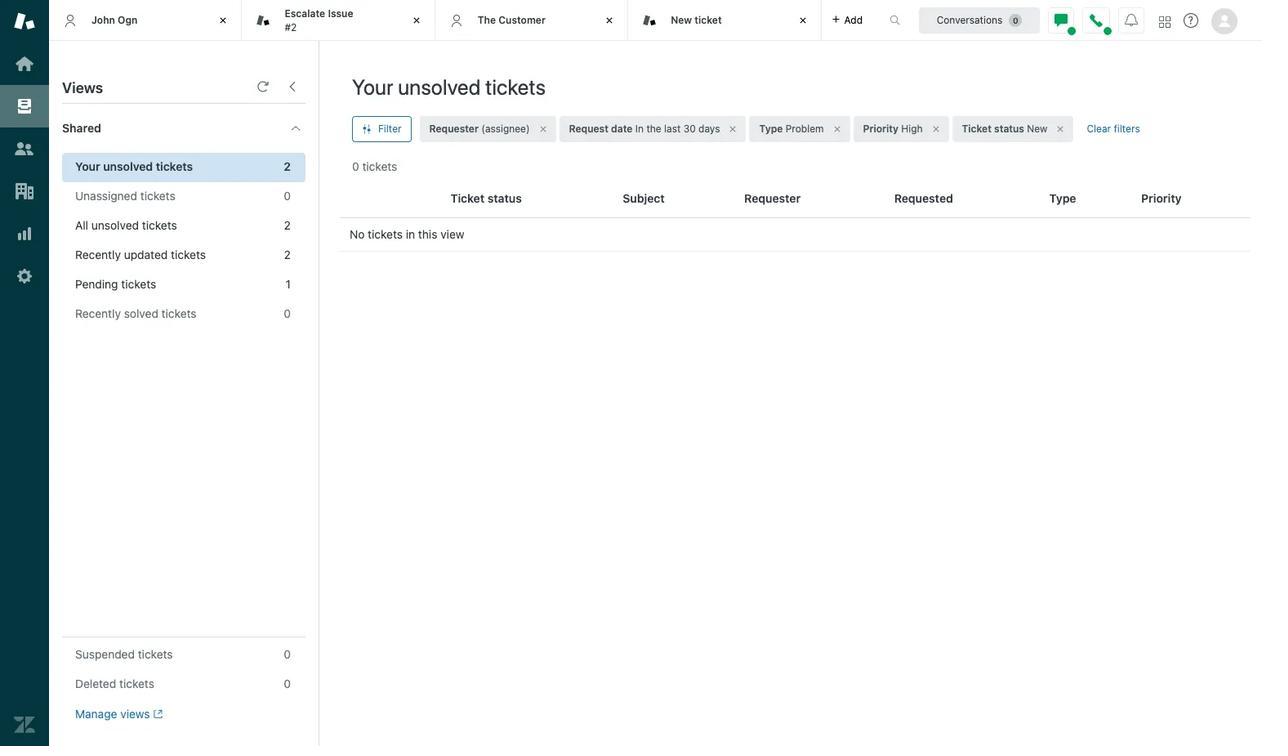 Task type: vqa. For each thing, say whether or not it's contained in the screenshot.
Local
no



Task type: describe. For each thing, give the bounding box(es) containing it.
recently updated tickets
[[75, 248, 206, 262]]

suspended tickets
[[75, 647, 173, 661]]

pending
[[75, 277, 118, 291]]

escalate issue #2
[[285, 7, 353, 33]]

status for ticket status
[[488, 191, 522, 205]]

the
[[478, 14, 496, 26]]

notifications image
[[1125, 13, 1138, 27]]

type for type problem
[[760, 123, 783, 135]]

subject
[[623, 191, 665, 205]]

tickets left in on the top left
[[368, 227, 403, 241]]

30
[[684, 123, 696, 135]]

priority high
[[863, 123, 923, 135]]

deleted
[[75, 677, 116, 691]]

all unsolved tickets
[[75, 218, 177, 232]]

new ticket
[[671, 14, 722, 26]]

recently for recently updated tickets
[[75, 248, 121, 262]]

tickets right the solved at left top
[[162, 306, 197, 320]]

tickets down recently updated tickets on the left of page
[[121, 277, 156, 291]]

clear filters
[[1087, 123, 1141, 135]]

this
[[418, 227, 438, 241]]

hide panel views image
[[286, 80, 299, 93]]

escalate
[[285, 7, 325, 20]]

date
[[611, 123, 633, 135]]

priority for priority high
[[863, 123, 899, 135]]

requester for requester
[[745, 191, 801, 205]]

conversations button
[[919, 7, 1040, 33]]

2 vertical spatial unsolved
[[91, 218, 139, 232]]

requested
[[895, 191, 954, 205]]

2 for recently updated tickets
[[284, 248, 291, 262]]

zendesk products image
[[1160, 16, 1171, 27]]

remove image for type problem
[[832, 124, 842, 134]]

ogn
[[118, 14, 138, 26]]

no
[[350, 227, 365, 241]]

remove image for requester (assignee)
[[538, 124, 548, 134]]

deleted tickets
[[75, 677, 154, 691]]

request date in the last 30 days
[[569, 123, 720, 135]]

suspended
[[75, 647, 135, 661]]

recently solved tickets
[[75, 306, 197, 320]]

in
[[636, 123, 644, 135]]

tickets up views on the bottom left of page
[[119, 677, 154, 691]]

views
[[62, 79, 103, 96]]

1 vertical spatial unsolved
[[103, 159, 153, 173]]

1 close image from the left
[[408, 12, 425, 29]]

view
[[441, 227, 465, 241]]

remove image for ticket status new
[[1056, 124, 1066, 134]]

ticket status new
[[962, 123, 1048, 135]]

in
[[406, 227, 415, 241]]

close image inside 'new ticket' tab
[[795, 12, 811, 29]]

new inside tab
[[671, 14, 692, 26]]

type problem
[[760, 123, 824, 135]]

tabs tab list
[[49, 0, 873, 41]]

new ticket tab
[[629, 0, 822, 41]]

filters
[[1114, 123, 1141, 135]]

tab containing escalate issue
[[242, 0, 435, 41]]

close image for john ogn
[[215, 12, 232, 29]]

requester (assignee)
[[430, 123, 530, 135]]

tickets up the (assignee)
[[486, 74, 546, 99]]

request
[[569, 123, 609, 135]]

customers image
[[14, 138, 35, 159]]

remove image for request date in the last 30 days
[[729, 124, 738, 134]]

customer
[[499, 14, 546, 26]]



Task type: locate. For each thing, give the bounding box(es) containing it.
remove image for priority high
[[931, 124, 941, 134]]

the
[[647, 123, 662, 135]]

remove image right high
[[931, 124, 941, 134]]

recently for recently solved tickets
[[75, 306, 121, 320]]

2 close image from the left
[[602, 12, 618, 29]]

new left clear
[[1028, 123, 1048, 135]]

zendesk image
[[14, 714, 35, 736]]

0 for deleted tickets
[[284, 677, 291, 691]]

close image inside the customer tab
[[602, 12, 618, 29]]

john ogn tab
[[49, 0, 242, 41]]

1 vertical spatial recently
[[75, 306, 121, 320]]

the customer
[[478, 14, 546, 26]]

0 for suspended tickets
[[284, 647, 291, 661]]

ticket status
[[451, 191, 522, 205]]

ticket up view
[[451, 191, 485, 205]]

2 for all unsolved tickets
[[284, 218, 291, 232]]

2
[[284, 159, 291, 173], [284, 218, 291, 232], [284, 248, 291, 262]]

tickets up all unsolved tickets
[[140, 189, 175, 203]]

your unsolved tickets up unassigned tickets
[[75, 159, 193, 173]]

1 horizontal spatial remove image
[[729, 124, 738, 134]]

remove image
[[538, 124, 548, 134], [729, 124, 738, 134]]

1 horizontal spatial remove image
[[931, 124, 941, 134]]

2 close image from the left
[[795, 12, 811, 29]]

0 horizontal spatial priority
[[863, 123, 899, 135]]

0 horizontal spatial ticket
[[451, 191, 485, 205]]

1 vertical spatial new
[[1028, 123, 1048, 135]]

1 close image from the left
[[215, 12, 232, 29]]

tickets down 'filter' button
[[362, 159, 397, 173]]

high
[[902, 123, 923, 135]]

manage views
[[75, 707, 150, 721]]

remove image right days
[[729, 124, 738, 134]]

views image
[[14, 96, 35, 117]]

main element
[[0, 0, 49, 746]]

your
[[352, 74, 393, 99], [75, 159, 100, 173]]

#2
[[285, 21, 297, 33]]

0 horizontal spatial requester
[[430, 123, 479, 135]]

1 recently from the top
[[75, 248, 121, 262]]

2 for your unsolved tickets
[[284, 159, 291, 173]]

remove image left clear
[[1056, 124, 1066, 134]]

clear filters button
[[1077, 116, 1150, 142]]

unassigned
[[75, 189, 137, 203]]

filter button
[[352, 116, 412, 142]]

remove image
[[832, 124, 842, 134], [931, 124, 941, 134], [1056, 124, 1066, 134]]

2 recently from the top
[[75, 306, 121, 320]]

unsolved up requester (assignee)
[[398, 74, 481, 99]]

ticket for ticket status
[[451, 191, 485, 205]]

0 horizontal spatial close image
[[408, 12, 425, 29]]

problem
[[786, 123, 824, 135]]

recently up pending at the left top
[[75, 248, 121, 262]]

unassigned tickets
[[75, 189, 175, 203]]

1 horizontal spatial requester
[[745, 191, 801, 205]]

1 horizontal spatial priority
[[1142, 191, 1182, 205]]

button displays agent's chat status as online. image
[[1055, 13, 1068, 27]]

requester left the (assignee)
[[430, 123, 479, 135]]

ticket for ticket status new
[[962, 123, 992, 135]]

new
[[671, 14, 692, 26], [1028, 123, 1048, 135]]

close image inside john ogn tab
[[215, 12, 232, 29]]

your unsolved tickets
[[352, 74, 546, 99], [75, 159, 193, 173]]

1 horizontal spatial close image
[[795, 12, 811, 29]]

1 2 from the top
[[284, 159, 291, 173]]

1 vertical spatial ticket
[[451, 191, 485, 205]]

requester for requester (assignee)
[[430, 123, 479, 135]]

manage views link
[[75, 707, 163, 722]]

your up unassigned at the top of the page
[[75, 159, 100, 173]]

zendesk support image
[[14, 11, 35, 32]]

days
[[699, 123, 720, 135]]

2 remove image from the left
[[931, 124, 941, 134]]

0 vertical spatial your
[[352, 74, 393, 99]]

2 remove image from the left
[[729, 124, 738, 134]]

1 vertical spatial your unsolved tickets
[[75, 159, 193, 173]]

1 vertical spatial priority
[[1142, 191, 1182, 205]]

1 horizontal spatial your unsolved tickets
[[352, 74, 546, 99]]

(opens in a new tab) image
[[150, 710, 163, 719]]

type
[[760, 123, 783, 135], [1050, 191, 1077, 205]]

organizations image
[[14, 181, 35, 202]]

requester
[[430, 123, 479, 135], [745, 191, 801, 205]]

john
[[92, 14, 115, 26]]

no tickets in this view
[[350, 227, 465, 241]]

0 horizontal spatial type
[[760, 123, 783, 135]]

get started image
[[14, 53, 35, 74]]

0 vertical spatial recently
[[75, 248, 121, 262]]

solved
[[124, 306, 158, 320]]

1 horizontal spatial your
[[352, 74, 393, 99]]

2 horizontal spatial remove image
[[1056, 124, 1066, 134]]

3 remove image from the left
[[1056, 124, 1066, 134]]

0 for recently solved tickets
[[284, 306, 291, 320]]

0 horizontal spatial your
[[75, 159, 100, 173]]

1 vertical spatial requester
[[745, 191, 801, 205]]

0 vertical spatial 2
[[284, 159, 291, 173]]

status for ticket status new
[[995, 123, 1025, 135]]

filter
[[378, 123, 402, 135]]

admin image
[[14, 266, 35, 287]]

requester down type problem
[[745, 191, 801, 205]]

0 vertical spatial your unsolved tickets
[[352, 74, 546, 99]]

conversations
[[937, 13, 1003, 26]]

tickets right "updated"
[[171, 248, 206, 262]]

0 vertical spatial requester
[[430, 123, 479, 135]]

2 vertical spatial 2
[[284, 248, 291, 262]]

get help image
[[1184, 13, 1199, 28]]

recently down pending at the left top
[[75, 306, 121, 320]]

shared
[[62, 121, 101, 135]]

add button
[[822, 0, 873, 40]]

(assignee)
[[482, 123, 530, 135]]

0 vertical spatial status
[[995, 123, 1025, 135]]

type for type
[[1050, 191, 1077, 205]]

tickets down shared heading
[[156, 159, 193, 173]]

shared button
[[49, 104, 273, 153]]

0 horizontal spatial your unsolved tickets
[[75, 159, 193, 173]]

reporting image
[[14, 223, 35, 244]]

1 vertical spatial status
[[488, 191, 522, 205]]

3 2 from the top
[[284, 248, 291, 262]]

ticket
[[695, 14, 722, 26]]

updated
[[124, 248, 168, 262]]

status
[[995, 123, 1025, 135], [488, 191, 522, 205]]

unsolved
[[398, 74, 481, 99], [103, 159, 153, 173], [91, 218, 139, 232]]

0
[[352, 159, 359, 173], [284, 189, 291, 203], [284, 306, 291, 320], [284, 647, 291, 661], [284, 677, 291, 691]]

1 vertical spatial your
[[75, 159, 100, 173]]

0 vertical spatial type
[[760, 123, 783, 135]]

john ogn
[[92, 14, 138, 26]]

1 vertical spatial type
[[1050, 191, 1077, 205]]

0 tickets
[[352, 159, 397, 173]]

close image left the add dropdown button
[[795, 12, 811, 29]]

1 horizontal spatial ticket
[[962, 123, 992, 135]]

clear
[[1087, 123, 1112, 135]]

0 horizontal spatial close image
[[215, 12, 232, 29]]

close image
[[408, 12, 425, 29], [795, 12, 811, 29]]

priority
[[863, 123, 899, 135], [1142, 191, 1182, 205]]

issue
[[328, 7, 353, 20]]

1 horizontal spatial status
[[995, 123, 1025, 135]]

1 vertical spatial 2
[[284, 218, 291, 232]]

refresh views pane image
[[257, 80, 270, 93]]

ticket right high
[[962, 123, 992, 135]]

close image left the
[[408, 12, 425, 29]]

recently
[[75, 248, 121, 262], [75, 306, 121, 320]]

tickets up "updated"
[[142, 218, 177, 232]]

the customer tab
[[435, 0, 629, 41]]

tickets
[[486, 74, 546, 99], [156, 159, 193, 173], [362, 159, 397, 173], [140, 189, 175, 203], [142, 218, 177, 232], [368, 227, 403, 241], [171, 248, 206, 262], [121, 277, 156, 291], [162, 306, 197, 320], [138, 647, 173, 661], [119, 677, 154, 691]]

last
[[664, 123, 681, 135]]

1 horizontal spatial new
[[1028, 123, 1048, 135]]

manage
[[75, 707, 117, 721]]

all
[[75, 218, 88, 232]]

2 2 from the top
[[284, 218, 291, 232]]

1 remove image from the left
[[538, 124, 548, 134]]

pending tickets
[[75, 277, 156, 291]]

ticket
[[962, 123, 992, 135], [451, 191, 485, 205]]

priority for priority
[[1142, 191, 1182, 205]]

0 vertical spatial new
[[671, 14, 692, 26]]

0 vertical spatial ticket
[[962, 123, 992, 135]]

1 horizontal spatial close image
[[602, 12, 618, 29]]

your unsolved tickets up requester (assignee)
[[352, 74, 546, 99]]

1
[[286, 277, 291, 291]]

1 remove image from the left
[[832, 124, 842, 134]]

unsolved up unassigned tickets
[[103, 159, 153, 173]]

shared heading
[[49, 104, 319, 153]]

unsolved down unassigned at the top of the page
[[91, 218, 139, 232]]

0 horizontal spatial status
[[488, 191, 522, 205]]

your up 'filter' button
[[352, 74, 393, 99]]

0 for unassigned tickets
[[284, 189, 291, 203]]

new left ticket
[[671, 14, 692, 26]]

tickets up deleted tickets
[[138, 647, 173, 661]]

0 horizontal spatial remove image
[[538, 124, 548, 134]]

views
[[120, 707, 150, 721]]

0 vertical spatial unsolved
[[398, 74, 481, 99]]

1 horizontal spatial type
[[1050, 191, 1077, 205]]

remove image right the (assignee)
[[538, 124, 548, 134]]

close image for the customer
[[602, 12, 618, 29]]

remove image right problem
[[832, 124, 842, 134]]

add
[[845, 13, 863, 26]]

0 horizontal spatial new
[[671, 14, 692, 26]]

0 vertical spatial priority
[[863, 123, 899, 135]]

close image
[[215, 12, 232, 29], [602, 12, 618, 29]]

tab
[[242, 0, 435, 41]]

0 horizontal spatial remove image
[[832, 124, 842, 134]]



